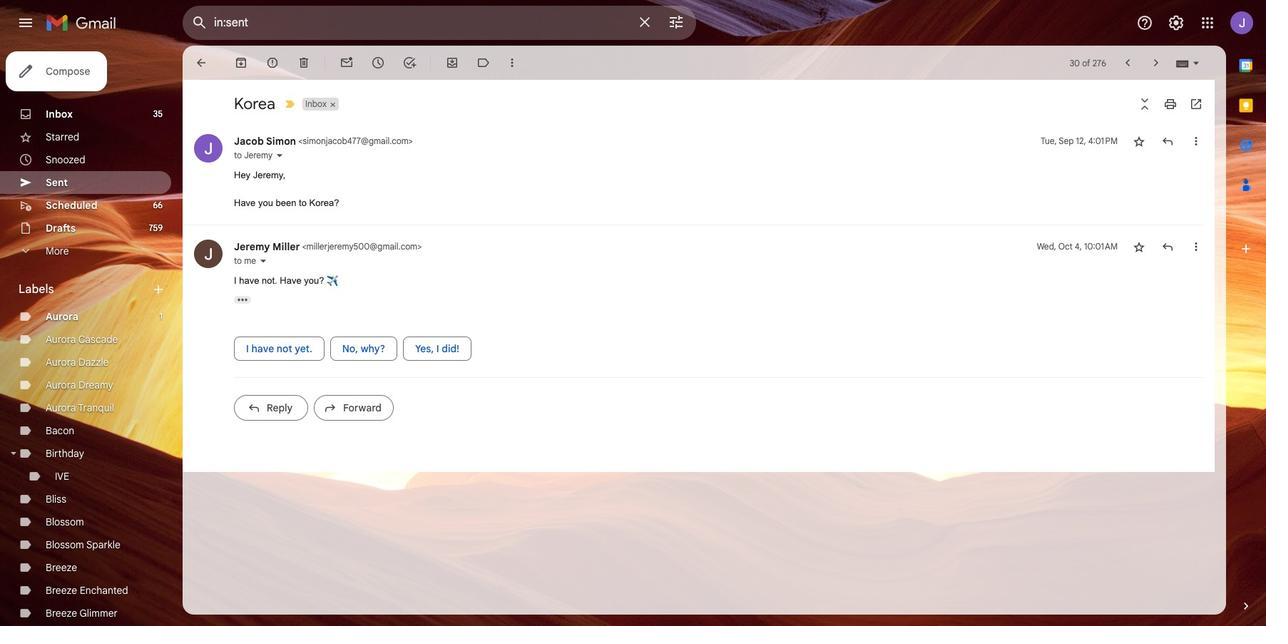 Task type: vqa. For each thing, say whether or not it's contained in the screenshot.


Task type: locate. For each thing, give the bounding box(es) containing it.
breeze for breeze glimmer
[[46, 607, 77, 620]]

1 vertical spatial jeremy
[[234, 240, 270, 253]]

glimmer
[[79, 607, 118, 620]]

aurora
[[46, 310, 79, 323], [46, 333, 76, 346], [46, 356, 76, 369], [46, 379, 76, 392], [46, 402, 76, 414]]

tue, sep 12, 4:01 pm
[[1041, 136, 1118, 146]]

i left the did!
[[436, 342, 439, 355]]

hey
[[234, 170, 250, 180]]

not starred image for miller
[[1132, 239, 1146, 254]]

inbox up jacob simon cell
[[305, 98, 327, 109]]

0 vertical spatial blossom
[[46, 516, 84, 529]]

i up show trimmed content icon
[[234, 275, 237, 286]]

blossom link
[[46, 516, 84, 529]]

bliss link
[[46, 493, 66, 506]]

1 breeze from the top
[[46, 561, 77, 574]]

i
[[234, 275, 237, 286], [246, 342, 249, 355], [436, 342, 439, 355]]

breeze down breeze link
[[46, 584, 77, 597]]

why?
[[361, 342, 385, 355]]

have right not.
[[280, 275, 302, 286]]

1 vertical spatial breeze
[[46, 584, 77, 597]]

blossom down bliss
[[46, 516, 84, 529]]

yet.
[[295, 342, 312, 355]]

to right the been
[[299, 198, 307, 208]]

0 horizontal spatial >
[[409, 136, 413, 146]]

1 vertical spatial have
[[280, 275, 302, 286]]

>
[[409, 136, 413, 146], [417, 241, 422, 251]]

birthday link
[[46, 447, 84, 460]]

None search field
[[183, 6, 696, 40]]

1 vertical spatial >
[[417, 241, 422, 251]]

< inside jeremy miller < millerjeremy500@gmail.com >
[[302, 241, 306, 251]]

not starred image right 4:01 pm
[[1132, 134, 1146, 148]]

labels heading
[[19, 282, 151, 297]]

inbox button
[[302, 98, 328, 111]]

< right miller
[[302, 241, 306, 251]]

0 vertical spatial breeze
[[46, 561, 77, 574]]

aurora dreamy
[[46, 379, 113, 392]]

yes,
[[415, 342, 434, 355]]

have
[[234, 198, 256, 208], [280, 275, 302, 286]]

list containing jacob simon
[[183, 120, 1203, 432]]

2 vertical spatial to
[[234, 255, 242, 266]]

inbox link
[[46, 108, 73, 121]]

aurora dreamy link
[[46, 379, 113, 392]]

1 horizontal spatial i
[[246, 342, 249, 355]]

not starred image for simon
[[1132, 134, 1146, 148]]

have you been to korea?
[[234, 198, 339, 208]]

aurora up bacon link
[[46, 402, 76, 414]]

have inside button
[[251, 342, 274, 355]]

drafts link
[[46, 222, 76, 235]]

0 vertical spatial have
[[239, 275, 259, 286]]

2 vertical spatial breeze
[[46, 607, 77, 620]]

2 not starred checkbox from the top
[[1132, 239, 1146, 254]]

1 aurora from the top
[[46, 310, 79, 323]]

back to sent mail image
[[194, 56, 208, 70]]

inbox
[[305, 98, 327, 109], [46, 108, 73, 121]]

i have not. have you?
[[234, 275, 327, 286]]

breeze
[[46, 561, 77, 574], [46, 584, 77, 597], [46, 607, 77, 620]]

breeze down blossom sparkle
[[46, 561, 77, 574]]

inbox for inbox link
[[46, 108, 73, 121]]

not starred checkbox for jeremy miller
[[1132, 239, 1146, 254]]

breeze down breeze enchanted link in the bottom of the page
[[46, 607, 77, 620]]

of
[[1082, 57, 1090, 68]]

to
[[234, 150, 242, 161], [299, 198, 307, 208], [234, 255, 242, 266]]

3 breeze from the top
[[46, 607, 77, 620]]

add to tasks image
[[402, 56, 417, 70]]

jeremy miller cell
[[234, 240, 422, 253]]

1 not starred image from the top
[[1132, 134, 1146, 148]]

0 vertical spatial <
[[298, 136, 303, 146]]

jeremy up me
[[234, 240, 270, 253]]

i have not yet. button
[[234, 337, 324, 361]]

1 vertical spatial not starred image
[[1132, 239, 1146, 254]]

1 vertical spatial <
[[302, 241, 306, 251]]

millerjeremy500@gmail.com
[[306, 241, 417, 251]]

blossom down blossom link
[[46, 539, 84, 551]]

jeremy down jacob
[[244, 150, 273, 161]]

tue, sep 12, 4:01 pm cell
[[1041, 134, 1118, 148]]

move to inbox image
[[445, 56, 459, 70]]

i left not
[[246, 342, 249, 355]]

bliss
[[46, 493, 66, 506]]

more
[[46, 245, 69, 258]]

2 horizontal spatial i
[[436, 342, 439, 355]]

0 horizontal spatial i
[[234, 275, 237, 286]]

labels
[[19, 282, 54, 297]]

wed, oct 4, 10:01 am
[[1037, 241, 1118, 251]]

inbox inside button
[[305, 98, 327, 109]]

Search mail text field
[[214, 16, 628, 30]]

1 horizontal spatial have
[[280, 275, 302, 286]]

3 aurora from the top
[[46, 356, 76, 369]]

0 horizontal spatial have
[[234, 198, 256, 208]]

no,
[[342, 342, 358, 355]]

have down me
[[239, 275, 259, 286]]

breeze for breeze enchanted
[[46, 584, 77, 597]]

aurora for aurora tranquil
[[46, 402, 76, 414]]

breeze glimmer
[[46, 607, 118, 620]]

jeremy
[[244, 150, 273, 161], [234, 240, 270, 253]]

aurora down aurora link
[[46, 333, 76, 346]]

0 vertical spatial have
[[234, 198, 256, 208]]

aurora cascade
[[46, 333, 118, 346]]

1 horizontal spatial >
[[417, 241, 422, 251]]

2 aurora from the top
[[46, 333, 76, 346]]

archive image
[[234, 56, 248, 70]]

aurora up aurora dreamy
[[46, 356, 76, 369]]

blossom sparkle link
[[46, 539, 120, 551]]

0 horizontal spatial inbox
[[46, 108, 73, 121]]

breeze glimmer link
[[46, 607, 118, 620]]

inbox inside labels "navigation"
[[46, 108, 73, 121]]

list
[[183, 120, 1203, 432]]

2 breeze from the top
[[46, 584, 77, 597]]

aurora up aurora cascade 'link'
[[46, 310, 79, 323]]

blossom sparkle
[[46, 539, 120, 551]]

< right simon
[[298, 136, 303, 146]]

< for jacob simon
[[298, 136, 303, 146]]

35
[[153, 108, 163, 119]]

1 vertical spatial have
[[251, 342, 274, 355]]

Not starred checkbox
[[1132, 134, 1146, 148], [1132, 239, 1146, 254]]

yes, i did!
[[415, 342, 459, 355]]

support image
[[1136, 14, 1153, 31]]

have left you
[[234, 198, 256, 208]]

tue,
[[1041, 136, 1057, 146]]

birthday
[[46, 447, 84, 460]]

not starred checkbox right 4:01 pm
[[1132, 134, 1146, 148]]

i inside yes, i did! button
[[436, 342, 439, 355]]

4 aurora from the top
[[46, 379, 76, 392]]

2 blossom from the top
[[46, 539, 84, 551]]

1 not starred checkbox from the top
[[1132, 134, 1146, 148]]

not starred checkbox right the 10:01 am
[[1132, 239, 1146, 254]]

< inside jacob simon < simonjacob477@gmail.com >
[[298, 136, 303, 146]]

to down jacob
[[234, 150, 242, 161]]

snoozed link
[[46, 153, 85, 166]]

> inside jacob simon < simonjacob477@gmail.com >
[[409, 136, 413, 146]]

to left me
[[234, 255, 242, 266]]

delete image
[[297, 56, 311, 70]]

5 aurora from the top
[[46, 402, 76, 414]]

breeze enchanted
[[46, 584, 128, 597]]

forward link
[[314, 395, 394, 421]]

0 vertical spatial not starred checkbox
[[1132, 134, 1146, 148]]

aurora down aurora dazzle link
[[46, 379, 76, 392]]

no, why? button
[[330, 337, 397, 361]]

bacon
[[46, 424, 74, 437]]

0 vertical spatial not starred image
[[1132, 134, 1146, 148]]

tab list
[[1226, 46, 1266, 575]]

jeremy miller < millerjeremy500@gmail.com >
[[234, 240, 422, 253]]

1 vertical spatial to
[[299, 198, 307, 208]]

not starred image
[[1132, 134, 1146, 148], [1132, 239, 1146, 254]]

1 horizontal spatial inbox
[[305, 98, 327, 109]]

have
[[239, 275, 259, 286], [251, 342, 274, 355]]

0 vertical spatial to
[[234, 150, 242, 161]]

breeze link
[[46, 561, 77, 574]]

starred
[[46, 131, 79, 143]]

0 vertical spatial >
[[409, 136, 413, 146]]

breeze enchanted link
[[46, 584, 128, 597]]

not.
[[262, 275, 277, 286]]

aurora cascade link
[[46, 333, 118, 346]]

to for jeremy miller
[[234, 255, 242, 266]]

< for jeremy miller
[[302, 241, 306, 251]]

more image
[[505, 56, 519, 70]]

1 blossom from the top
[[46, 516, 84, 529]]

have left not
[[251, 342, 274, 355]]

1 vertical spatial not starred checkbox
[[1132, 239, 1146, 254]]

inbox up starred
[[46, 108, 73, 121]]

<
[[298, 136, 303, 146], [302, 241, 306, 251]]

i inside i have not yet. button
[[246, 342, 249, 355]]

not starred image right the 10:01 am
[[1132, 239, 1146, 254]]

> inside jeremy miller < millerjeremy500@gmail.com >
[[417, 241, 422, 251]]

1 vertical spatial blossom
[[46, 539, 84, 551]]

2 not starred image from the top
[[1132, 239, 1146, 254]]

starred link
[[46, 131, 79, 143]]



Task type: describe. For each thing, give the bounding box(es) containing it.
reply link
[[234, 395, 308, 421]]

12,
[[1076, 136, 1086, 146]]

have for not
[[251, 342, 274, 355]]

been
[[276, 198, 296, 208]]

to jeremy
[[234, 150, 273, 161]]

korea?
[[309, 198, 339, 208]]

compose
[[46, 65, 90, 78]]

simon
[[266, 135, 296, 148]]

jacob
[[234, 135, 264, 148]]

> for simon
[[409, 136, 413, 146]]

scheduled
[[46, 199, 97, 212]]

i for i have not yet.
[[246, 342, 249, 355]]

have for not.
[[239, 275, 259, 286]]

30
[[1070, 57, 1080, 68]]

you?
[[304, 275, 324, 286]]

not starred checkbox for jacob simon
[[1132, 134, 1146, 148]]

more button
[[0, 240, 171, 263]]

miller
[[273, 240, 300, 253]]

select input tool image
[[1192, 58, 1201, 68]]

30 of 276
[[1070, 57, 1106, 68]]

breeze for breeze link
[[46, 561, 77, 574]]

10:01 am
[[1084, 241, 1118, 251]]

aurora tranquil link
[[46, 402, 114, 414]]

cascade
[[78, 333, 118, 346]]

wed, oct 4, 10:01 am cell
[[1037, 239, 1118, 254]]

aurora for aurora dazzle
[[46, 356, 76, 369]]

oct
[[1058, 241, 1073, 251]]

aurora for aurora cascade
[[46, 333, 76, 346]]

labels image
[[477, 56, 491, 70]]

snoozed
[[46, 153, 85, 166]]

settings image
[[1168, 14, 1185, 31]]

gmail image
[[46, 9, 123, 37]]

blossom for blossom link
[[46, 516, 84, 529]]

not
[[277, 342, 292, 355]]

aurora dazzle
[[46, 356, 109, 369]]

aurora tranquil
[[46, 402, 114, 414]]

jacob simon < simonjacob477@gmail.com >
[[234, 135, 413, 148]]

reply
[[267, 402, 293, 414]]

search mail image
[[187, 10, 213, 36]]

scheduled link
[[46, 199, 97, 212]]

inbox for inbox button
[[305, 98, 327, 109]]

sparkle
[[86, 539, 120, 551]]

simonjacob477@gmail.com
[[303, 136, 409, 146]]

4,
[[1075, 241, 1082, 251]]

me
[[244, 255, 256, 266]]

i have not yet.
[[246, 342, 312, 355]]

korea
[[234, 94, 275, 113]]

> for miller
[[417, 241, 422, 251]]

snooze image
[[371, 56, 385, 70]]

show details image
[[275, 151, 284, 160]]

yes, i did! button
[[403, 337, 472, 361]]

did!
[[442, 342, 459, 355]]

sep
[[1059, 136, 1074, 146]]

wed,
[[1037, 241, 1056, 251]]

jeremy,
[[253, 170, 285, 180]]

aurora for aurora link
[[46, 310, 79, 323]]

sent link
[[46, 176, 68, 189]]

no, why?
[[342, 342, 385, 355]]

ive
[[55, 470, 69, 483]]

276
[[1093, 57, 1106, 68]]

66
[[153, 200, 163, 210]]

i for i have not. have you?
[[234, 275, 237, 286]]

aurora link
[[46, 310, 79, 323]]

drafts
[[46, 222, 76, 235]]

clear search image
[[631, 8, 659, 36]]

ive link
[[55, 470, 69, 483]]

forward
[[343, 402, 382, 414]]

0 vertical spatial jeremy
[[244, 150, 273, 161]]

bacon link
[[46, 424, 74, 437]]

dazzle
[[78, 356, 109, 369]]

labels navigation
[[0, 46, 183, 626]]

aurora dazzle link
[[46, 356, 109, 369]]

compose button
[[6, 51, 107, 91]]

hey jeremy,
[[234, 170, 285, 180]]

tranquil
[[78, 402, 114, 414]]

blossom for blossom sparkle
[[46, 539, 84, 551]]

show trimmed content image
[[234, 296, 251, 304]]

aurora for aurora dreamy
[[46, 379, 76, 392]]

advanced search options image
[[662, 8, 691, 36]]

enchanted
[[80, 584, 128, 597]]

you
[[258, 198, 273, 208]]

4:01 pm
[[1088, 136, 1118, 146]]

main menu image
[[17, 14, 34, 31]]

to me
[[234, 255, 256, 266]]

newer image
[[1121, 56, 1135, 70]]

1
[[159, 311, 163, 322]]

✈ image
[[327, 276, 338, 287]]

sent
[[46, 176, 68, 189]]

jacob simon cell
[[234, 135, 413, 148]]

report spam image
[[265, 56, 280, 70]]

759
[[149, 223, 163, 233]]

older image
[[1149, 56, 1163, 70]]

to for jacob simon
[[234, 150, 242, 161]]

dreamy
[[78, 379, 113, 392]]

show details image
[[259, 256, 267, 265]]



